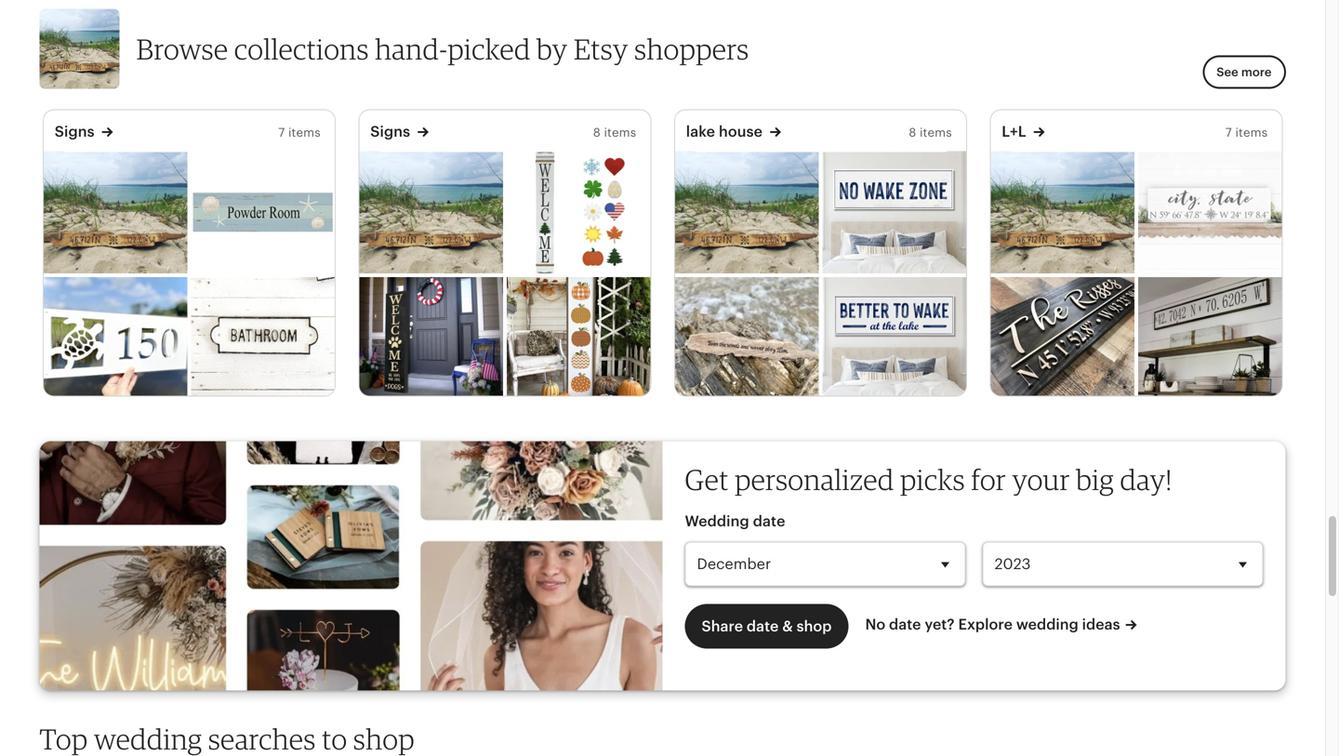 Task type: describe. For each thing, give the bounding box(es) containing it.
ideas
[[1082, 616, 1120, 633]]

browse
[[136, 32, 228, 66]]

get personalized picks for your big day!
[[685, 462, 1172, 497]]

house
[[719, 123, 763, 140]]

coordinates sign, latitude, longitude sign, custom anniversary gift, wooden last name sign, wedding, beach, lake, river house, closing gift image
[[991, 277, 1134, 399]]

7 for signs
[[278, 125, 285, 139]]

wedding date
[[685, 513, 785, 530]]

no date yet? explore wedding ideas
[[865, 616, 1120, 633]]

share date & shop button
[[685, 604, 849, 649]]

buffalo plaid pumpkins sign halloween, fall, thanksgiving wood porch sign and decor image
[[507, 277, 650, 399]]

get
[[685, 462, 729, 497]]

no
[[865, 616, 886, 633]]

items for 5' interchangeable tall welcome sign for front porch, tall welcome sign for front door,  rustic wooden welcome sign for farmhouse decoration image
[[604, 125, 636, 139]]

signs for 8 items
[[370, 123, 410, 140]]

explore
[[958, 616, 1013, 633]]

more
[[1241, 65, 1272, 79]]

personalized driftwood sign longitude latitude custom coordinates christmas gift housewarming gift new home anniversary coastal beach decor image for sea turtle address sign, horizontal house numbers, coastal beach house exterior decor, outdoor pvc weatherproof home address plaque image
[[43, 151, 187, 273]]

share date & shop
[[702, 618, 832, 635]]

&
[[782, 618, 793, 635]]

sea turtle address sign, horizontal house numbers, coastal beach house exterior decor, outdoor pvc weatherproof home address plaque image
[[43, 277, 187, 399]]

for
[[971, 462, 1006, 497]]

shoppers
[[634, 32, 749, 66]]

picks
[[900, 462, 965, 497]]

date for wedding
[[753, 513, 785, 530]]

8 items for signs
[[593, 125, 636, 139]]

8 for lake house
[[909, 125, 916, 139]]

8 items for lake house
[[909, 125, 952, 139]]

5' interchangeable tall welcome sign for front porch, tall welcome sign for front door,  rustic wooden welcome sign for farmhouse decoration image
[[507, 151, 650, 273]]

items for no wake zone sign, sign above bed for lake house image in the top of the page
[[920, 125, 952, 139]]

no date yet? explore wedding ideas link
[[865, 603, 1137, 635]]

assortment of wedding items that are available on etsy image
[[40, 441, 663, 691]]

no wake zone sign, sign above bed for lake house image
[[822, 151, 966, 273]]

personalized
[[735, 462, 894, 497]]

collections
[[234, 32, 369, 66]]

signs for 7 items
[[55, 123, 95, 140]]

personalized driftwood sign longitude latitude custom coordinates christmas gift housewarming gift new home anniversary coastal beach decor image for the coordinates sign, latitude, longitude sign, custom anniversary gift, wooden last name sign, wedding, beach, lake, river house, closing gift 'image'
[[991, 151, 1134, 273]]

shop
[[797, 618, 832, 635]]

personalized driftwood sign longitude latitude custom coordinates christmas gift housewarming gift new home anniversary coastal beach decor image for the custom driftwood beach sign, personalized christmas gift for her, wooden sign, housewarming gift, welcome sign beach house coastal decor image at right
[[675, 151, 819, 273]]

personalized driftwood sign longitude latitude custom coordinates christmas gift housewarming gift new home anniversary coastal beach decor image for we hope you love dogs sign, porch sign, welcome sign with dog paw, porch decor, carved signs, porch signs, birthday gift, housewarming gift image
[[359, 151, 503, 273]]

l+l
[[1002, 123, 1027, 140]]

items for the coordinates sign | custom latitude longitude sign | town signs | longitude latitude sign | personalized gift for him | location sign | gps image
[[1236, 125, 1268, 139]]

wedding
[[1016, 616, 1079, 633]]



Task type: vqa. For each thing, say whether or not it's contained in the screenshot.
Explore
yes



Task type: locate. For each thing, give the bounding box(es) containing it.
7 for l+l
[[1226, 125, 1232, 139]]

2 items from the left
[[604, 125, 636, 139]]

1 personalized driftwood sign longitude latitude custom coordinates christmas gift housewarming gift new home anniversary coastal beach decor image from the left
[[43, 151, 187, 273]]

signs
[[55, 123, 95, 140], [370, 123, 410, 140]]

latitude longitude coordinates 7"x48" sign | distressed shabby chic wooden sign | painted wall art | elegant farmhouse decor | wood sign image
[[1138, 277, 1282, 399]]

date right no
[[889, 616, 921, 633]]

0 horizontal spatial signs
[[55, 123, 95, 140]]

date inside no date yet? explore wedding ideas link
[[889, 616, 921, 633]]

your
[[1012, 462, 1070, 497]]

wedding
[[685, 513, 749, 530]]

0 horizontal spatial 8 items
[[593, 125, 636, 139]]

picked
[[448, 32, 531, 66]]

date inside share date & shop 'button'
[[747, 618, 779, 635]]

day!
[[1120, 462, 1172, 497]]

date left &
[[747, 618, 779, 635]]

1 7 items from the left
[[278, 125, 321, 139]]

8
[[593, 125, 601, 139], [909, 125, 916, 139]]

items left l+l
[[920, 125, 952, 139]]

1 8 items from the left
[[593, 125, 636, 139]]

1 items from the left
[[288, 125, 321, 139]]

8 items left l+l
[[909, 125, 952, 139]]

1 signs from the left
[[55, 123, 95, 140]]

8 for signs
[[593, 125, 601, 139]]

browse collections hand-picked by etsy shoppers
[[136, 32, 749, 66]]

7 up beach sign- beach themed powder room sign image
[[278, 125, 285, 139]]

share
[[702, 618, 743, 635]]

7 items down the "collections"
[[278, 125, 321, 139]]

date for no
[[889, 616, 921, 633]]

see more
[[1217, 65, 1272, 79]]

by
[[537, 32, 568, 66]]

date right wedding
[[753, 513, 785, 530]]

8 items down etsy
[[593, 125, 636, 139]]

items left lake
[[604, 125, 636, 139]]

bathroom door sign, french bathroom door sign, door plaque, vintage style, railway style, retro style, wall sign image
[[191, 277, 335, 399]]

see
[[1217, 65, 1239, 79]]

see more link
[[1203, 55, 1286, 89]]

date
[[753, 513, 785, 530], [889, 616, 921, 633], [747, 618, 779, 635]]

8 items
[[593, 125, 636, 139], [909, 125, 952, 139]]

items down the "collections"
[[288, 125, 321, 139]]

etsy
[[574, 32, 628, 66]]

2 7 items from the left
[[1226, 125, 1268, 139]]

7 down see
[[1226, 125, 1232, 139]]

0 horizontal spatial 7
[[278, 125, 285, 139]]

yet?
[[925, 616, 955, 633]]

8 up no wake zone sign, sign above bed for lake house image in the top of the page
[[909, 125, 916, 139]]

2 8 from the left
[[909, 125, 916, 139]]

1 horizontal spatial 7
[[1226, 125, 1232, 139]]

items down more
[[1236, 125, 1268, 139]]

3 personalized driftwood sign longitude latitude custom coordinates christmas gift housewarming gift new home anniversary coastal beach decor image from the left
[[675, 151, 819, 273]]

0 horizontal spatial 7 items
[[278, 125, 321, 139]]

1 horizontal spatial 7 items
[[1226, 125, 1268, 139]]

2 8 items from the left
[[909, 125, 952, 139]]

2 personalized driftwood sign longitude latitude custom coordinates christmas gift housewarming gift new home anniversary coastal beach decor image from the left
[[359, 151, 503, 273]]

hand-
[[375, 32, 448, 66]]

7
[[278, 125, 285, 139], [1226, 125, 1232, 139]]

0 horizontal spatial 8
[[593, 125, 601, 139]]

1 horizontal spatial 8 items
[[909, 125, 952, 139]]

items
[[288, 125, 321, 139], [604, 125, 636, 139], [920, 125, 952, 139], [1236, 125, 1268, 139]]

4 items from the left
[[1236, 125, 1268, 139]]

3 items from the left
[[920, 125, 952, 139]]

1 8 from the left
[[593, 125, 601, 139]]

1 horizontal spatial 8
[[909, 125, 916, 139]]

beach sign- beach themed powder room sign image
[[191, 151, 335, 273]]

1 horizontal spatial signs
[[370, 123, 410, 140]]

lake
[[686, 123, 715, 140]]

8 up 5' interchangeable tall welcome sign for front porch, tall welcome sign for front door,  rustic wooden welcome sign for farmhouse decoration image
[[593, 125, 601, 139]]

7 items for signs
[[278, 125, 321, 139]]

lake house sign, above the bed sign, better to wake at the lake image
[[822, 277, 966, 399]]

coordinates sign | custom latitude longitude sign | town signs | longitude latitude sign | personalized gift for him | location sign | gps image
[[1138, 151, 1282, 273]]

7 items
[[278, 125, 321, 139], [1226, 125, 1268, 139]]

we hope you love dogs sign, porch sign, welcome sign with dog paw, porch decor, carved signs, porch signs, birthday gift, housewarming gift image
[[359, 277, 503, 399]]

2 7 from the left
[[1226, 125, 1232, 139]]

lake house
[[686, 123, 763, 140]]

items for beach sign- beach themed powder room sign image
[[288, 125, 321, 139]]

custom driftwood beach sign, personalized christmas gift for her, wooden sign, housewarming gift, welcome sign beach house coastal decor image
[[675, 277, 819, 399]]

7 items down 'see more' link
[[1226, 125, 1268, 139]]

4 personalized driftwood sign longitude latitude custom coordinates christmas gift housewarming gift new home anniversary coastal beach decor image from the left
[[991, 151, 1134, 273]]

date for share
[[747, 618, 779, 635]]

2 signs from the left
[[370, 123, 410, 140]]

1 7 from the left
[[278, 125, 285, 139]]

7 items for l+l
[[1226, 125, 1268, 139]]

personalized driftwood sign longitude latitude custom coordinates christmas gift housewarming gift new home anniversary coastal beach decor image
[[43, 151, 187, 273], [359, 151, 503, 273], [675, 151, 819, 273], [991, 151, 1134, 273]]

big
[[1076, 462, 1114, 497]]



